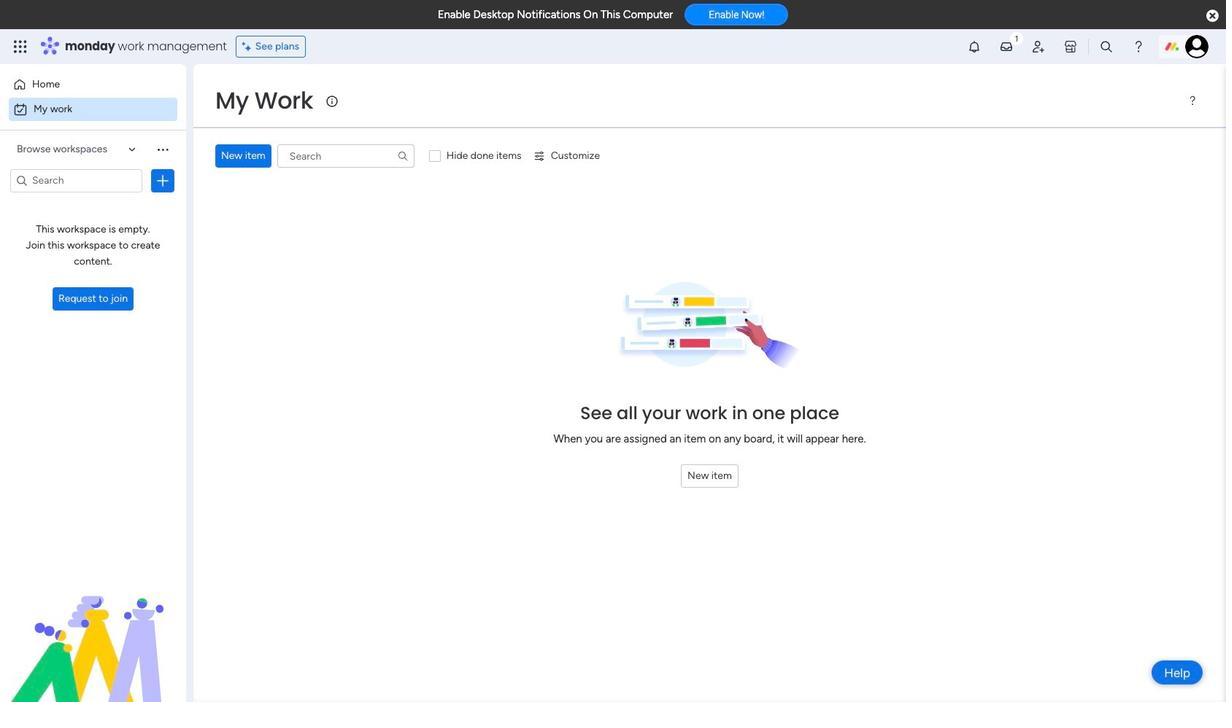 Task type: describe. For each thing, give the bounding box(es) containing it.
1 image
[[1010, 30, 1023, 46]]

help image
[[1131, 39, 1146, 54]]

2 option from the top
[[9, 98, 177, 121]]

menu image
[[1187, 95, 1199, 107]]

1 option from the top
[[9, 73, 177, 96]]

notifications image
[[967, 39, 982, 54]]

lottie animation image
[[0, 556, 186, 703]]

lottie animation element
[[0, 556, 186, 703]]



Task type: locate. For each thing, give the bounding box(es) containing it.
invite members image
[[1031, 39, 1046, 54]]

workspace options image
[[155, 142, 170, 157]]

monday marketplace image
[[1064, 39, 1078, 54]]

1 vertical spatial option
[[9, 98, 177, 121]]

option
[[9, 73, 177, 96], [9, 98, 177, 121]]

search image
[[397, 150, 409, 162]]

0 vertical spatial option
[[9, 73, 177, 96]]

select product image
[[13, 39, 28, 54]]

search everything image
[[1099, 39, 1114, 54]]

None search field
[[277, 145, 414, 168]]

welcome to my work feature image image
[[618, 282, 802, 371]]

Filter dashboard by text search field
[[277, 145, 414, 168]]

options image
[[155, 173, 170, 188]]

Search in workspace field
[[31, 172, 122, 189]]

update feed image
[[999, 39, 1014, 54]]

see plans image
[[242, 39, 255, 55]]

kendall parks image
[[1185, 35, 1209, 58]]

dapulse close image
[[1207, 9, 1219, 23]]



Task type: vqa. For each thing, say whether or not it's contained in the screenshot.
the bottommost option
yes



